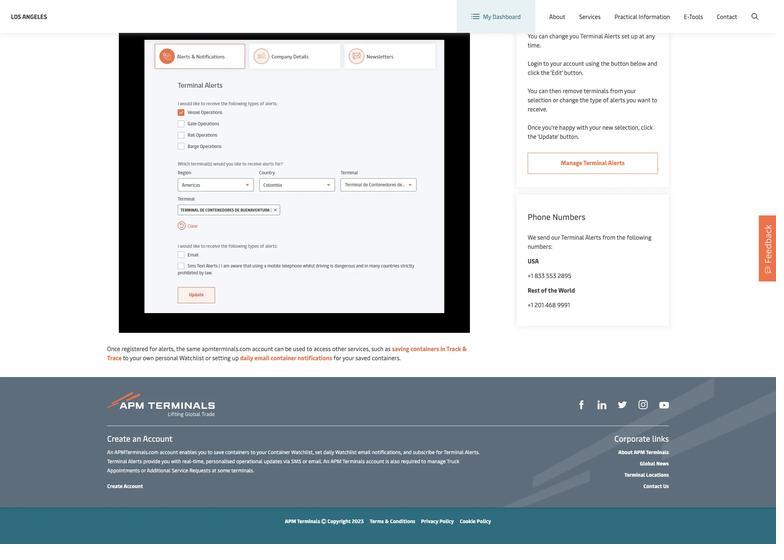 Task type: vqa. For each thing, say whether or not it's contained in the screenshot.
system
no



Task type: describe. For each thing, give the bounding box(es) containing it.
angeles
[[22, 12, 47, 20]]

stop
[[528, 10, 545, 21]]

send
[[538, 233, 550, 241]]

news
[[656, 461, 669, 467]]

terminal inside 'manage terminal alerts' link
[[584, 159, 607, 167]]

saving containers in track & trace
[[107, 345, 467, 362]]

in
[[440, 345, 445, 353]]

change inside you can change you terminal alerts set up at any time.
[[549, 32, 568, 40]]

switch location
[[570, 7, 612, 15]]

container
[[268, 449, 290, 456]]

my
[[483, 12, 491, 20]]

up for set
[[631, 32, 638, 40]]

terms & conditions link
[[370, 518, 415, 525]]

watchlist inside an apmterminals.com account enables you to save containers to your container watchlist, set daily watchlist email notifications, and subscribe for terminal alerts. terminal alerts provide you with real-time, personalised operational updates via sms or email. an apm terminals account is also required to manage truck appointments or additional service requests at some terminals.
[[335, 449, 357, 456]]

policy for privacy policy
[[440, 518, 454, 525]]

watchlist,
[[291, 449, 314, 456]]

you for you can change you terminal alerts set up at any time.
[[528, 32, 537, 40]]

account up to your own personal watchlist or setting up daily email container notifications for your saved containers.
[[252, 345, 273, 353]]

0 horizontal spatial an
[[107, 449, 113, 456]]

privacy policy link
[[421, 518, 454, 525]]

1 vertical spatial for
[[334, 354, 341, 362]]

additional
[[147, 467, 171, 474]]

2 vertical spatial can
[[274, 345, 284, 353]]

happy
[[559, 123, 575, 131]]

terminal locations
[[625, 472, 669, 479]]

of inside you can then remove terminals from your selection or change the type of alerts you want to receive.
[[603, 96, 609, 104]]

create for create account
[[107, 483, 123, 490]]

to inside you can then remove terminals from your selection or change the type of alerts you want to receive.
[[652, 96, 657, 104]]

contact button
[[717, 0, 737, 33]]

login for login / create account
[[703, 7, 717, 15]]

the inside we send our terminal alerts from the following numbers:
[[617, 233, 626, 241]]

+1 833 553 2895
[[528, 272, 572, 280]]

2 horizontal spatial apm
[[634, 449, 645, 456]]

cookie
[[460, 518, 476, 525]]

then
[[549, 87, 561, 95]]

you for you can then remove terminals from your selection or change the type of alerts you want to receive.
[[528, 87, 537, 95]]

or inside you can then remove terminals from your selection or change the type of alerts you want to receive.
[[553, 96, 558, 104]]

shape link
[[577, 400, 586, 410]]

other
[[332, 345, 346, 353]]

0 horizontal spatial email
[[255, 354, 269, 362]]

time,
[[193, 458, 205, 465]]

us
[[663, 483, 669, 490]]

0 horizontal spatial of
[[541, 286, 547, 294]]

2 vertical spatial apm
[[285, 518, 296, 525]]

privacy policy
[[421, 518, 454, 525]]

or left setting in the left of the page
[[205, 354, 211, 362]]

time.
[[528, 41, 541, 49]]

an apmterminals.com account enables you to save containers to your container watchlist, set daily watchlist email notifications, and subscribe for terminal alerts. terminal alerts provide you with real-time, personalised operational updates via sms or email. an apm terminals account is also required to manage truck appointments or additional service requests at some terminals.
[[107, 449, 480, 474]]

subscribe
[[413, 449, 435, 456]]

login / create account
[[703, 7, 762, 15]]

button. inside login to your account using the button below and click the 'edit' button.
[[564, 68, 584, 76]]

0 horizontal spatial &
[[385, 518, 389, 525]]

or right sms
[[303, 458, 307, 465]]

access
[[314, 345, 331, 353]]

also
[[390, 458, 400, 465]]

containers inside an apmterminals.com account enables you to save containers to your container watchlist, set daily watchlist email notifications, and subscribe for terminal alerts. terminal alerts provide you with real-time, personalised operational updates via sms or email. an apm terminals account is also required to manage truck appointments or additional service requests at some terminals.
[[225, 449, 249, 456]]

feedback button
[[759, 216, 776, 281]]

at inside you can change you terminal alerts set up at any time.
[[639, 32, 644, 40]]

can for then
[[539, 87, 548, 95]]

0 vertical spatial account
[[741, 7, 762, 15]]

global menu
[[635, 7, 668, 15]]

global news
[[640, 461, 669, 467]]

track
[[447, 345, 461, 353]]

linkedin image
[[598, 401, 606, 410]]

selection
[[528, 96, 552, 104]]

click inside login to your account using the button below and click the 'edit' button.
[[528, 68, 540, 76]]

and inside an apmterminals.com account enables you to save containers to your container watchlist, set daily watchlist email notifications, and subscribe for terminal alerts. terminal alerts provide you with real-time, personalised operational updates via sms or email. an apm terminals account is also required to manage truck appointments or additional service requests at some terminals.
[[403, 449, 412, 456]]

the left 'edit' on the top of page
[[541, 68, 550, 76]]

your down registered
[[130, 354, 141, 362]]

such
[[371, 345, 383, 353]]

login / create account link
[[690, 0, 762, 22]]

login for login to your account using the button below and click the 'edit' button.
[[528, 59, 542, 67]]

requests
[[189, 467, 211, 474]]

+1 201 468 9991
[[528, 301, 570, 309]]

services
[[579, 12, 601, 20]]

2023
[[352, 518, 364, 525]]

alerts
[[610, 96, 625, 104]]

cookie policy link
[[460, 518, 491, 525]]

'edit'
[[551, 68, 563, 76]]

be
[[285, 345, 292, 353]]

+1 for +1 833 553 2895
[[528, 272, 533, 280]]

corporate links
[[614, 433, 669, 444]]

links
[[652, 433, 669, 444]]

following
[[627, 233, 652, 241]]

rest of the world
[[528, 286, 575, 294]]

selection,
[[615, 123, 640, 131]]

once for once you're happy with your new selection, click the 'update' button.
[[528, 123, 541, 131]]

about for about
[[549, 12, 565, 20]]

to inside login to your account using the button below and click the 'edit' button.
[[543, 59, 549, 67]]

2 horizontal spatial terminals
[[646, 449, 669, 456]]

numbers
[[553, 211, 585, 222]]

ⓒ
[[321, 518, 326, 525]]

daily inside an apmterminals.com account enables you to save containers to your container watchlist, set daily watchlist email notifications, and subscribe for terminal alerts. terminal alerts provide you with real-time, personalised operational updates via sms or email. an apm terminals account is also required to manage truck appointments or additional service requests at some terminals.
[[323, 449, 334, 456]]

+1 for +1 201 468 9991
[[528, 301, 533, 309]]

practical information button
[[615, 0, 670, 33]]

receiving
[[546, 10, 581, 21]]

your inside login to your account using the button below and click the 'edit' button.
[[550, 59, 562, 67]]

the right using
[[601, 59, 610, 67]]

& inside saving containers in track & trace
[[462, 345, 467, 353]]

or down the provide
[[141, 467, 146, 474]]

you inside you can then remove terminals from your selection or change the type of alerts you want to receive.
[[627, 96, 636, 104]]

sms
[[291, 458, 301, 465]]

the left same
[[176, 345, 185, 353]]

from for your
[[610, 87, 623, 95]]

usa
[[528, 257, 539, 265]]

once you're happy with your new selection, click the 'update' button.
[[528, 123, 653, 140]]

setting
[[212, 354, 231, 362]]

required
[[401, 458, 420, 465]]

once for once registered for alerts, the same apmterminals.com account can be used to access other services, such as
[[107, 345, 120, 353]]

remove
[[563, 87, 582, 95]]

the left world on the right of page
[[548, 286, 557, 294]]

provide
[[143, 458, 160, 465]]

instagram link
[[639, 400, 648, 410]]

privacy
[[421, 518, 438, 525]]

we send our terminal alerts from the following numbers:
[[528, 233, 652, 251]]

login to your account using the button below and click the 'edit' button.
[[528, 59, 657, 76]]

once registered for alerts, the same apmterminals.com account can be used to access other services, such as
[[107, 345, 392, 353]]

0 vertical spatial for
[[150, 345, 157, 353]]

phone numbers
[[528, 211, 585, 222]]

conditions
[[390, 518, 415, 525]]

email inside an apmterminals.com account enables you to save containers to your container watchlist, set daily watchlist email notifications, and subscribe for terminal alerts. terminal alerts provide you with real-time, personalised operational updates via sms or email. an apm terminals account is also required to manage truck appointments or additional service requests at some terminals.
[[358, 449, 371, 456]]

facebook image
[[577, 401, 586, 410]]

you up time,
[[198, 449, 206, 456]]

terminals
[[584, 87, 609, 95]]

manage terminal alerts link
[[528, 153, 658, 174]]

contact us
[[644, 483, 669, 490]]

create account link
[[107, 483, 143, 490]]

'update'
[[538, 132, 558, 140]]



Task type: locate. For each thing, give the bounding box(es) containing it.
los
[[11, 12, 21, 20]]

policy right cookie
[[477, 518, 491, 525]]

you down the stop receiving terminal alerts
[[570, 32, 579, 40]]

dashboard
[[493, 12, 521, 20]]

0 vertical spatial daily
[[240, 354, 253, 362]]

can up selection
[[539, 87, 548, 95]]

feedback
[[762, 225, 774, 264]]

0 vertical spatial up
[[631, 32, 638, 40]]

553
[[546, 272, 556, 280]]

0 vertical spatial click
[[528, 68, 540, 76]]

want
[[638, 96, 651, 104]]

apmt footer logo image
[[107, 392, 215, 418]]

1 +1 from the top
[[528, 272, 533, 280]]

0 vertical spatial login
[[703, 7, 717, 15]]

1 vertical spatial email
[[358, 449, 371, 456]]

& right track
[[462, 345, 467, 353]]

with up service on the left of the page
[[171, 458, 181, 465]]

create left an
[[107, 433, 130, 444]]

0 horizontal spatial apm
[[285, 518, 296, 525]]

1 vertical spatial contact
[[644, 483, 662, 490]]

with inside once you're happy with your new selection, click the 'update' button.
[[577, 123, 588, 131]]

youtube image
[[659, 402, 669, 409]]

change down remove on the right of page
[[560, 96, 579, 104]]

you up additional
[[161, 458, 170, 465]]

containers.
[[372, 354, 401, 362]]

you inside you can then remove terminals from your selection or change the type of alerts you want to receive.
[[528, 87, 537, 95]]

1 policy from the left
[[440, 518, 454, 525]]

an right email.
[[323, 458, 329, 465]]

0 horizontal spatial at
[[212, 467, 216, 474]]

you tube link
[[659, 400, 669, 409]]

linkedin__x28_alt_x29__3_ link
[[598, 400, 606, 410]]

0 horizontal spatial once
[[107, 345, 120, 353]]

up left any
[[631, 32, 638, 40]]

once left you're
[[528, 123, 541, 131]]

0 vertical spatial watchlist
[[179, 354, 204, 362]]

0 horizontal spatial click
[[528, 68, 540, 76]]

of right rest
[[541, 286, 547, 294]]

contact us link
[[644, 483, 669, 490]]

your inside once you're happy with your new selection, click the 'update' button.
[[589, 123, 601, 131]]

receive.
[[528, 105, 548, 113]]

1 vertical spatial change
[[560, 96, 579, 104]]

practical
[[615, 12, 637, 20]]

and up required on the bottom
[[403, 449, 412, 456]]

create for create an account
[[107, 433, 130, 444]]

1 vertical spatial global
[[640, 461, 655, 467]]

1 vertical spatial with
[[171, 458, 181, 465]]

2 you from the top
[[528, 87, 537, 95]]

global for global menu
[[635, 7, 652, 15]]

account right contact popup button
[[741, 7, 762, 15]]

terminal inside you can change you terminal alerts set up at any time.
[[580, 32, 603, 40]]

up down apmterminals.com
[[232, 354, 239, 362]]

our
[[551, 233, 560, 241]]

from
[[610, 87, 623, 95], [603, 233, 615, 241]]

with right happy
[[577, 123, 588, 131]]

instagram image
[[639, 401, 648, 410]]

1 horizontal spatial of
[[603, 96, 609, 104]]

alerts,
[[159, 345, 175, 353]]

0 vertical spatial &
[[462, 345, 467, 353]]

1 horizontal spatial an
[[323, 458, 329, 465]]

1 vertical spatial watchlist
[[335, 449, 357, 456]]

1 vertical spatial an
[[323, 458, 329, 465]]

set up email.
[[315, 449, 322, 456]]

button. inside once you're happy with your new selection, click the 'update' button.
[[560, 132, 579, 140]]

of
[[603, 96, 609, 104], [541, 286, 547, 294]]

at left any
[[639, 32, 644, 40]]

policy right privacy
[[440, 518, 454, 525]]

can for change
[[539, 32, 548, 40]]

can up time.
[[539, 32, 548, 40]]

terms
[[370, 518, 384, 525]]

an
[[132, 433, 141, 444]]

terminals inside an apmterminals.com account enables you to save containers to your container watchlist, set daily watchlist email notifications, and subscribe for terminal alerts. terminal alerts provide you with real-time, personalised operational updates via sms or email. an apm terminals account is also required to manage truck appointments or additional service requests at some terminals.
[[343, 458, 365, 465]]

about down the corporate on the right bottom
[[618, 449, 633, 456]]

1 vertical spatial once
[[107, 345, 120, 353]]

1 vertical spatial containers
[[225, 449, 249, 456]]

daily down once registered for alerts, the same apmterminals.com account can be used to access other services, such as
[[240, 354, 253, 362]]

account left is
[[366, 458, 384, 465]]

for up manage on the bottom right of the page
[[436, 449, 443, 456]]

create down appointments
[[107, 483, 123, 490]]

to your own personal watchlist or setting up daily email container notifications for your saved containers.
[[122, 354, 401, 362]]

apm right email.
[[331, 458, 341, 465]]

from inside we send our terminal alerts from the following numbers:
[[603, 233, 615, 241]]

1 horizontal spatial apm
[[331, 458, 341, 465]]

the inside once you're happy with your new selection, click the 'update' button.
[[528, 132, 537, 140]]

0 vertical spatial change
[[549, 32, 568, 40]]

and right below
[[648, 59, 657, 67]]

global for global news
[[640, 461, 655, 467]]

with
[[577, 123, 588, 131], [171, 458, 181, 465]]

alerts inside we send our terminal alerts from the following numbers:
[[585, 233, 601, 241]]

2 +1 from the top
[[528, 301, 533, 309]]

contact down locations
[[644, 483, 662, 490]]

manage terminal alerts
[[561, 159, 625, 167]]

0 horizontal spatial up
[[232, 354, 239, 362]]

1 vertical spatial from
[[603, 233, 615, 241]]

button. right 'edit' on the top of page
[[564, 68, 584, 76]]

about for about apm terminals
[[618, 449, 633, 456]]

stop receiving terminal alerts
[[528, 10, 637, 21]]

from up alerts
[[610, 87, 623, 95]]

for up own
[[150, 345, 157, 353]]

you
[[528, 32, 537, 40], [528, 87, 537, 95]]

once
[[528, 123, 541, 131], [107, 345, 120, 353]]

login down time.
[[528, 59, 542, 67]]

practical information
[[615, 12, 670, 20]]

your down other
[[343, 354, 354, 362]]

for down other
[[334, 354, 341, 362]]

or down then
[[553, 96, 558, 104]]

for inside an apmterminals.com account enables you to save containers to your container watchlist, set daily watchlist email notifications, and subscribe for terminal alerts. terminal alerts provide you with real-time, personalised operational updates via sms or email. an apm terminals account is also required to manage truck appointments or additional service requests at some terminals.
[[436, 449, 443, 456]]

1 vertical spatial apm
[[331, 458, 341, 465]]

up for setting
[[232, 354, 239, 362]]

can inside you can then remove terminals from your selection or change the type of alerts you want to receive.
[[539, 87, 548, 95]]

real-
[[182, 458, 193, 465]]

0 vertical spatial and
[[648, 59, 657, 67]]

change down receiving
[[549, 32, 568, 40]]

watchlist
[[179, 354, 204, 362], [335, 449, 357, 456]]

account right an
[[143, 433, 173, 444]]

0 horizontal spatial policy
[[440, 518, 454, 525]]

alerts inside an apmterminals.com account enables you to save containers to your container watchlist, set daily watchlist email notifications, and subscribe for terminal alerts. terminal alerts provide you with real-time, personalised operational updates via sms or email. an apm terminals account is also required to manage truck appointments or additional service requests at some terminals.
[[128, 458, 142, 465]]

1 horizontal spatial email
[[358, 449, 371, 456]]

account left enables
[[160, 449, 178, 456]]

you
[[570, 32, 579, 40], [627, 96, 636, 104], [198, 449, 206, 456], [161, 458, 170, 465]]

1 horizontal spatial policy
[[477, 518, 491, 525]]

apm terminals ⓒ copyright 2023
[[285, 518, 364, 525]]

201
[[535, 301, 544, 309]]

the
[[601, 59, 610, 67], [541, 68, 550, 76], [580, 96, 589, 104], [528, 132, 537, 140], [617, 233, 626, 241], [548, 286, 557, 294], [176, 345, 185, 353]]

containers inside saving containers in track & trace
[[411, 345, 439, 353]]

0 vertical spatial an
[[107, 449, 113, 456]]

click left 'edit' on the top of page
[[528, 68, 540, 76]]

468
[[545, 301, 556, 309]]

1 horizontal spatial login
[[703, 7, 717, 15]]

button.
[[564, 68, 584, 76], [560, 132, 579, 140]]

1 horizontal spatial terminals
[[343, 458, 365, 465]]

can inside you can change you terminal alerts set up at any time.
[[539, 32, 548, 40]]

from inside you can then remove terminals from your selection or change the type of alerts you want to receive.
[[610, 87, 623, 95]]

0 horizontal spatial containers
[[225, 449, 249, 456]]

from left following
[[603, 233, 615, 241]]

my dashboard button
[[471, 0, 521, 33]]

container
[[271, 354, 296, 362]]

0 vertical spatial can
[[539, 32, 548, 40]]

your inside an apmterminals.com account enables you to save containers to your container watchlist, set daily watchlist email notifications, and subscribe for terminal alerts. terminal alerts provide you with real-time, personalised operational updates via sms or email. an apm terminals account is also required to manage truck appointments or additional service requests at some terminals.
[[257, 449, 267, 456]]

enables
[[179, 449, 197, 456]]

email.
[[309, 458, 322, 465]]

apm inside an apmterminals.com account enables you to save containers to your container watchlist, set daily watchlist email notifications, and subscribe for terminal alerts. terminal alerts provide you with real-time, personalised operational updates via sms or email. an apm terminals account is also required to manage truck appointments or additional service requests at some terminals.
[[331, 458, 341, 465]]

you can change you terminal alerts set up at any time.
[[528, 32, 655, 49]]

switch
[[570, 7, 588, 15]]

1 horizontal spatial click
[[641, 123, 653, 131]]

rest
[[528, 286, 540, 294]]

0 vertical spatial global
[[635, 7, 652, 15]]

1 horizontal spatial &
[[462, 345, 467, 353]]

you inside you can change you terminal alerts set up at any time.
[[570, 32, 579, 40]]

apm left ⓒ
[[285, 518, 296, 525]]

of right type
[[603, 96, 609, 104]]

the inside you can then remove terminals from your selection or change the type of alerts you want to receive.
[[580, 96, 589, 104]]

contact right tools
[[717, 12, 737, 20]]

and inside login to your account using the button below and click the 'edit' button.
[[648, 59, 657, 67]]

terminal alerts subscription image
[[119, 20, 470, 333]]

you left want
[[627, 96, 636, 104]]

1 horizontal spatial at
[[639, 32, 644, 40]]

your left new
[[589, 123, 601, 131]]

0 horizontal spatial watchlist
[[179, 354, 204, 362]]

0 vertical spatial terminals
[[646, 449, 669, 456]]

0 vertical spatial containers
[[411, 345, 439, 353]]

1 vertical spatial about
[[618, 449, 633, 456]]

+1 left 833
[[528, 272, 533, 280]]

containers up operational
[[225, 449, 249, 456]]

1 horizontal spatial for
[[334, 354, 341, 362]]

about apm terminals
[[618, 449, 669, 456]]

2 vertical spatial for
[[436, 449, 443, 456]]

some
[[218, 467, 230, 474]]

1 horizontal spatial contact
[[717, 12, 737, 20]]

the left following
[[617, 233, 626, 241]]

phone
[[528, 211, 551, 222]]

0 horizontal spatial daily
[[240, 354, 253, 362]]

notifications
[[298, 354, 332, 362]]

manage
[[561, 159, 582, 167]]

0 horizontal spatial for
[[150, 345, 157, 353]]

containers left in
[[411, 345, 439, 353]]

set inside an apmterminals.com account enables you to save containers to your container watchlist, set daily watchlist email notifications, and subscribe for terminal alerts. terminal alerts provide you with real-time, personalised operational updates via sms or email. an apm terminals account is also required to manage truck appointments or additional service requests at some terminals.
[[315, 449, 322, 456]]

1 vertical spatial terminals
[[343, 458, 365, 465]]

0 horizontal spatial set
[[315, 449, 322, 456]]

contact for contact us
[[644, 483, 662, 490]]

1 vertical spatial account
[[143, 433, 173, 444]]

0 vertical spatial apm
[[634, 449, 645, 456]]

0 vertical spatial email
[[255, 354, 269, 362]]

+1 left 201
[[528, 301, 533, 309]]

1 horizontal spatial daily
[[323, 449, 334, 456]]

can left "be" on the bottom of the page
[[274, 345, 284, 353]]

0 horizontal spatial about
[[549, 12, 565, 20]]

1 vertical spatial create
[[107, 433, 130, 444]]

1 vertical spatial at
[[212, 467, 216, 474]]

personalised
[[206, 458, 235, 465]]

0 horizontal spatial contact
[[644, 483, 662, 490]]

0 vertical spatial create
[[723, 7, 739, 15]]

global inside button
[[635, 7, 652, 15]]

0 vertical spatial +1
[[528, 272, 533, 280]]

0 vertical spatial set
[[622, 32, 630, 40]]

create account
[[107, 483, 143, 490]]

an up appointments
[[107, 449, 113, 456]]

2 policy from the left
[[477, 518, 491, 525]]

1 vertical spatial daily
[[323, 449, 334, 456]]

& right the terms
[[385, 518, 389, 525]]

up
[[631, 32, 638, 40], [232, 354, 239, 362]]

1 vertical spatial and
[[403, 449, 412, 456]]

you inside you can change you terminal alerts set up at any time.
[[528, 32, 537, 40]]

apm down corporate links at the bottom of the page
[[634, 449, 645, 456]]

contact
[[717, 12, 737, 20], [644, 483, 662, 490]]

twitter image
[[618, 401, 627, 410]]

locations
[[646, 472, 669, 479]]

button. down happy
[[560, 132, 579, 140]]

up inside you can change you terminal alerts set up at any time.
[[631, 32, 638, 40]]

1 horizontal spatial up
[[631, 32, 638, 40]]

1 horizontal spatial containers
[[411, 345, 439, 353]]

1 horizontal spatial set
[[622, 32, 630, 40]]

change
[[549, 32, 568, 40], [560, 96, 579, 104]]

your up alerts
[[624, 87, 636, 95]]

0 horizontal spatial and
[[403, 449, 412, 456]]

or
[[553, 96, 558, 104], [205, 354, 211, 362], [303, 458, 307, 465], [141, 467, 146, 474]]

you up selection
[[528, 87, 537, 95]]

1 horizontal spatial about
[[618, 449, 633, 456]]

personal
[[155, 354, 178, 362]]

0 vertical spatial at
[[639, 32, 644, 40]]

services button
[[579, 0, 601, 33]]

1 vertical spatial can
[[539, 87, 548, 95]]

about right "stop"
[[549, 12, 565, 20]]

you can then remove terminals from your selection or change the type of alerts you want to receive.
[[528, 87, 657, 113]]

1 vertical spatial you
[[528, 87, 537, 95]]

email left notifications,
[[358, 449, 371, 456]]

set down practical in the right of the page
[[622, 32, 630, 40]]

click
[[528, 68, 540, 76], [641, 123, 653, 131]]

click right selection,
[[641, 123, 653, 131]]

1 horizontal spatial with
[[577, 123, 588, 131]]

same
[[186, 345, 200, 353]]

terminals left is
[[343, 458, 365, 465]]

login inside login to your account using the button below and click the 'edit' button.
[[528, 59, 542, 67]]

0 horizontal spatial with
[[171, 458, 181, 465]]

los angeles link
[[11, 12, 47, 21]]

1 vertical spatial &
[[385, 518, 389, 525]]

0 horizontal spatial terminals
[[297, 518, 320, 525]]

your up the updates
[[257, 449, 267, 456]]

2 vertical spatial create
[[107, 483, 123, 490]]

1 vertical spatial set
[[315, 449, 322, 456]]

containers
[[411, 345, 439, 353], [225, 449, 249, 456]]

your inside you can then remove terminals from your selection or change the type of alerts you want to receive.
[[624, 87, 636, 95]]

account left using
[[563, 59, 584, 67]]

2 vertical spatial account
[[124, 483, 143, 490]]

the left 'update' at the top right
[[528, 132, 537, 140]]

account inside login to your account using the button below and click the 'edit' button.
[[563, 59, 584, 67]]

los angeles
[[11, 12, 47, 20]]

1 you from the top
[[528, 32, 537, 40]]

for
[[150, 345, 157, 353], [334, 354, 341, 362], [436, 449, 443, 456]]

cookie policy
[[460, 518, 491, 525]]

about button
[[549, 0, 565, 33]]

trace
[[107, 354, 122, 362]]

saving
[[392, 345, 409, 353]]

from for the
[[603, 233, 615, 241]]

9991
[[557, 301, 570, 309]]

create right /
[[723, 7, 739, 15]]

contact for contact
[[717, 12, 737, 20]]

global menu button
[[619, 0, 676, 22]]

1 vertical spatial +1
[[528, 301, 533, 309]]

location
[[589, 7, 612, 15]]

e-tools button
[[684, 0, 703, 33]]

and
[[648, 59, 657, 67], [403, 449, 412, 456]]

your up 'edit' on the top of page
[[550, 59, 562, 67]]

terminal inside we send our terminal alerts from the following numbers:
[[561, 233, 584, 241]]

fill 44 link
[[618, 400, 627, 410]]

terminals up global news
[[646, 449, 669, 456]]

login left /
[[703, 7, 717, 15]]

policy for cookie policy
[[477, 518, 491, 525]]

with inside an apmterminals.com account enables you to save containers to your container watchlist, set daily watchlist email notifications, and subscribe for terminal alerts. terminal alerts provide you with real-time, personalised operational updates via sms or email. an apm terminals account is also required to manage truck appointments or additional service requests at some terminals.
[[171, 458, 181, 465]]

account down appointments
[[124, 483, 143, 490]]

0 vertical spatial you
[[528, 32, 537, 40]]

switch location button
[[559, 7, 612, 15]]

daily right watchlist,
[[323, 449, 334, 456]]

0 vertical spatial once
[[528, 123, 541, 131]]

using
[[586, 59, 600, 67]]

2 horizontal spatial for
[[436, 449, 443, 456]]

1 vertical spatial up
[[232, 354, 239, 362]]

once inside once you're happy with your new selection, click the 'update' button.
[[528, 123, 541, 131]]

alerts inside you can change you terminal alerts set up at any time.
[[604, 32, 620, 40]]

is
[[386, 458, 389, 465]]

1 vertical spatial click
[[641, 123, 653, 131]]

1 vertical spatial button.
[[560, 132, 579, 140]]

you up time.
[[528, 32, 537, 40]]

manage
[[427, 458, 446, 465]]

appointments
[[107, 467, 140, 474]]

1 horizontal spatial watchlist
[[335, 449, 357, 456]]

833
[[535, 272, 545, 280]]

at inside an apmterminals.com account enables you to save containers to your container watchlist, set daily watchlist email notifications, and subscribe for terminal alerts. terminal alerts provide you with real-time, personalised operational updates via sms or email. an apm terminals account is also required to manage truck appointments or additional service requests at some terminals.
[[212, 467, 216, 474]]

click inside once you're happy with your new selection, click the 'update' button.
[[641, 123, 653, 131]]

once up trace in the left bottom of the page
[[107, 345, 120, 353]]

0 vertical spatial from
[[610, 87, 623, 95]]

1 vertical spatial of
[[541, 286, 547, 294]]

email down once registered for alerts, the same apmterminals.com account can be used to access other services, such as
[[255, 354, 269, 362]]

change inside you can then remove terminals from your selection or change the type of alerts you want to receive.
[[560, 96, 579, 104]]

set inside you can change you terminal alerts set up at any time.
[[622, 32, 630, 40]]

2 vertical spatial terminals
[[297, 518, 320, 525]]

terms & conditions
[[370, 518, 415, 525]]

the left type
[[580, 96, 589, 104]]

1 vertical spatial login
[[528, 59, 542, 67]]

at left some in the bottom left of the page
[[212, 467, 216, 474]]

terminals left ⓒ
[[297, 518, 320, 525]]



